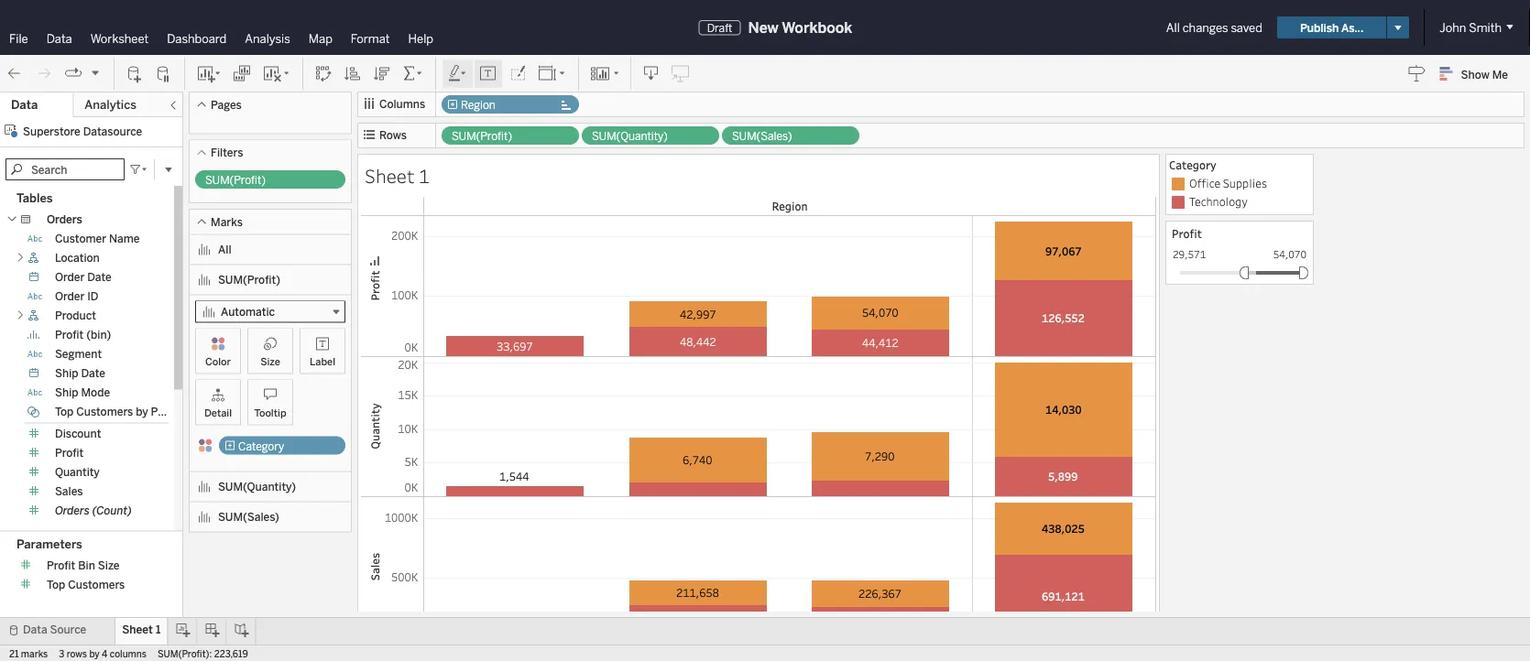 Task type: describe. For each thing, give the bounding box(es) containing it.
ship for ship mode
[[55, 386, 78, 400]]

highlight image
[[447, 65, 468, 83]]

sorted descending by sum of profit within region image
[[373, 65, 391, 83]]

profit down parameters
[[47, 559, 75, 573]]

ship mode
[[55, 386, 110, 400]]

54,070
[[1274, 248, 1307, 261]]

pages
[[211, 98, 242, 111]]

0 vertical spatial sum(sales)
[[732, 130, 793, 143]]

new workbook
[[749, 19, 853, 36]]

parameters
[[17, 537, 82, 552]]

workbook
[[782, 19, 853, 36]]

format workbook image
[[509, 65, 527, 83]]

office supplies
[[1190, 176, 1268, 191]]

rows
[[380, 129, 407, 142]]

draft
[[707, 21, 733, 34]]

ship for ship date
[[55, 367, 78, 380]]

format
[[351, 31, 390, 46]]

pause auto updates image
[[155, 65, 173, 83]]

office
[[1190, 176, 1221, 191]]

sum(profit) for filters
[[205, 174, 266, 187]]

name
[[109, 232, 140, 246]]

smith
[[1470, 20, 1503, 35]]

top for top customers by profit
[[55, 406, 74, 419]]

file
[[9, 31, 28, 46]]

4
[[102, 649, 108, 660]]

by for 4
[[89, 649, 100, 660]]

0 vertical spatial 1
[[419, 163, 430, 188]]

clear sheet image
[[262, 65, 292, 83]]

technology
[[1190, 194, 1248, 209]]

john
[[1440, 20, 1467, 35]]

analytics
[[85, 98, 136, 112]]

publish as... button
[[1278, 17, 1387, 39]]

publish as...
[[1301, 21, 1364, 34]]

2 vertical spatial data
[[23, 624, 47, 637]]

1 vertical spatial sheet
[[122, 624, 153, 637]]

customer
[[55, 232, 106, 246]]

2 vertical spatial sum(profit)
[[218, 273, 280, 287]]

swap rows and columns image
[[314, 65, 333, 83]]

0 vertical spatial size
[[261, 356, 280, 368]]

date for ship date
[[81, 367, 105, 380]]

me
[[1493, 68, 1509, 81]]

columns
[[380, 98, 426, 111]]

(count)
[[92, 505, 132, 518]]

collapse image
[[168, 100, 179, 111]]

superstore
[[23, 125, 81, 138]]

sum(profit) for rows
[[452, 130, 513, 143]]

all changes saved
[[1167, 20, 1263, 35]]

filters
[[211, 146, 243, 160]]

Search text field
[[6, 159, 125, 181]]

orders for orders
[[47, 213, 82, 226]]

profit up "quantity"
[[55, 447, 84, 460]]

show/hide cards image
[[590, 65, 620, 83]]

29,571
[[1173, 248, 1207, 261]]

date for order date
[[87, 271, 112, 284]]

0 horizontal spatial sorted ascending by sum of profit within region image
[[344, 65, 362, 83]]

redo image
[[35, 65, 53, 83]]

customers for top customers
[[68, 579, 125, 592]]

0 vertical spatial category
[[1170, 158, 1217, 173]]

to use edit in desktop, save the workbook outside of personal space image
[[672, 65, 690, 83]]

1 horizontal spatial region
[[772, 199, 808, 214]]

data guide image
[[1409, 64, 1427, 83]]

marks. press enter to open the view data window.. use arrow keys to navigate data visualization elements. image
[[424, 215, 1157, 639]]

1 vertical spatial 1
[[156, 624, 161, 637]]

0 vertical spatial sum(quantity)
[[592, 130, 668, 143]]

0 vertical spatial sheet
[[365, 163, 415, 188]]

product
[[55, 309, 96, 323]]

mode
[[81, 386, 110, 400]]

replay animation image
[[64, 64, 83, 83]]

detail
[[204, 407, 232, 419]]



Task type: vqa. For each thing, say whether or not it's contained in the screenshot.
Download option
no



Task type: locate. For each thing, give the bounding box(es) containing it.
order for order id
[[55, 290, 85, 303]]

columns
[[110, 649, 147, 660]]

1 vertical spatial customers
[[68, 579, 125, 592]]

rows
[[67, 649, 87, 660]]

sheet 1 down 'rows'
[[365, 163, 430, 188]]

category
[[1170, 158, 1217, 173], [238, 440, 285, 453]]

totals image
[[402, 65, 424, 83]]

0 horizontal spatial sum(quantity)
[[218, 481, 296, 494]]

hide mark labels image
[[479, 65, 498, 83]]

1 horizontal spatial category
[[1170, 158, 1217, 173]]

1 vertical spatial orders
[[55, 505, 90, 518]]

duplicate image
[[233, 65, 251, 83]]

orders up customer
[[47, 213, 82, 226]]

223,619
[[214, 649, 248, 660]]

date up id
[[87, 271, 112, 284]]

ship down ship date
[[55, 386, 78, 400]]

order up order id
[[55, 271, 85, 284]]

top customers by profit
[[55, 406, 180, 419]]

new data source image
[[126, 65, 144, 83]]

orders (count)
[[55, 505, 132, 518]]

1 vertical spatial size
[[98, 559, 120, 573]]

1 vertical spatial category
[[238, 440, 285, 453]]

data up replay animation icon
[[46, 31, 72, 46]]

orders
[[47, 213, 82, 226], [55, 505, 90, 518]]

order date
[[55, 271, 112, 284]]

0 horizontal spatial 1
[[156, 624, 161, 637]]

profit left "detail"
[[151, 406, 180, 419]]

people
[[47, 532, 82, 545]]

1 vertical spatial sorted ascending by sum of profit within region image
[[369, 254, 382, 268]]

segment
[[55, 348, 102, 361]]

date
[[87, 271, 112, 284], [81, 367, 105, 380]]

supplies
[[1224, 176, 1268, 191]]

profit up 29,571
[[1173, 226, 1203, 241]]

top up 'discount'
[[55, 406, 74, 419]]

0 horizontal spatial sum(sales)
[[218, 511, 280, 524]]

datasource
[[83, 125, 142, 138]]

0 horizontal spatial by
[[89, 649, 100, 660]]

marks
[[211, 215, 243, 229]]

data down undo 'image'
[[11, 98, 38, 112]]

john smith
[[1440, 20, 1503, 35]]

0 vertical spatial orders
[[47, 213, 82, 226]]

sum(quantity)
[[592, 130, 668, 143], [218, 481, 296, 494]]

0 horizontal spatial size
[[98, 559, 120, 573]]

tables
[[17, 191, 53, 206]]

top for top customers
[[47, 579, 65, 592]]

21
[[9, 649, 19, 660]]

1 vertical spatial data
[[11, 98, 38, 112]]

all left changes
[[1167, 20, 1181, 35]]

sum(profit) down marks
[[218, 273, 280, 287]]

profit bin size
[[47, 559, 120, 573]]

0 vertical spatial data
[[46, 31, 72, 46]]

customers for top customers by profit
[[76, 406, 133, 419]]

new
[[749, 19, 779, 36]]

all down marks
[[218, 243, 232, 256]]

technology option
[[1170, 193, 1311, 212]]

changes
[[1183, 20, 1229, 35]]

0 horizontal spatial all
[[218, 243, 232, 256]]

0 vertical spatial date
[[87, 271, 112, 284]]

profit (bin)
[[55, 329, 111, 342]]

order up the product
[[55, 290, 85, 303]]

1 horizontal spatial sorted ascending by sum of profit within region image
[[369, 254, 382, 268]]

0 vertical spatial sum(profit)
[[452, 130, 513, 143]]

discount
[[55, 428, 101, 441]]

sum(profit) down hide mark labels image
[[452, 130, 513, 143]]

top customers
[[47, 579, 125, 592]]

download image
[[643, 65, 661, 83]]

customer name
[[55, 232, 140, 246]]

top
[[55, 406, 74, 419], [47, 579, 65, 592]]

orders for orders (count)
[[55, 505, 90, 518]]

sales
[[55, 485, 83, 499]]

ship date
[[55, 367, 105, 380]]

0 vertical spatial sheet 1
[[365, 163, 430, 188]]

show
[[1462, 68, 1490, 81]]

size up tooltip at bottom left
[[261, 356, 280, 368]]

(bin)
[[86, 329, 111, 342]]

sum(quantity) down tooltip at bottom left
[[218, 481, 296, 494]]

0 horizontal spatial sheet
[[122, 624, 153, 637]]

21 marks
[[9, 649, 48, 660]]

3 rows by 4 columns
[[59, 649, 147, 660]]

office supplies option
[[1170, 175, 1311, 193]]

0 vertical spatial sorted ascending by sum of profit within region image
[[344, 65, 362, 83]]

size
[[261, 356, 280, 368], [98, 559, 120, 573]]

0 horizontal spatial region
[[461, 99, 496, 112]]

ship
[[55, 367, 78, 380], [55, 386, 78, 400]]

profit down the product
[[55, 329, 84, 342]]

order for order date
[[55, 271, 85, 284]]

ship down segment
[[55, 367, 78, 380]]

customers
[[76, 406, 133, 419], [68, 579, 125, 592]]

profit
[[1173, 226, 1203, 241], [55, 329, 84, 342], [151, 406, 180, 419], [55, 447, 84, 460], [47, 559, 75, 573]]

help
[[408, 31, 434, 46]]

1 order from the top
[[55, 271, 85, 284]]

0 vertical spatial by
[[136, 406, 148, 419]]

tooltip
[[254, 407, 287, 419]]

date up mode
[[81, 367, 105, 380]]

by for profit
[[136, 406, 148, 419]]

fit image
[[538, 65, 567, 83]]

quantity
[[55, 466, 100, 479]]

0 vertical spatial region
[[461, 99, 496, 112]]

1 horizontal spatial all
[[1167, 20, 1181, 35]]

map
[[309, 31, 333, 46]]

3
[[59, 649, 64, 660]]

all for all changes saved
[[1167, 20, 1181, 35]]

1 horizontal spatial sum(sales)
[[732, 130, 793, 143]]

category up office
[[1170, 158, 1217, 173]]

1 vertical spatial region
[[772, 199, 808, 214]]

superstore datasource
[[23, 125, 142, 138]]

1 vertical spatial sum(profit)
[[205, 174, 266, 187]]

show me button
[[1433, 60, 1525, 88]]

sheet down 'rows'
[[365, 163, 415, 188]]

category down tooltip at bottom left
[[238, 440, 285, 453]]

by
[[136, 406, 148, 419], [89, 649, 100, 660]]

marks
[[21, 649, 48, 660]]

1 horizontal spatial size
[[261, 356, 280, 368]]

0 vertical spatial ship
[[55, 367, 78, 380]]

sheet 1 up columns
[[122, 624, 161, 637]]

customers down mode
[[76, 406, 133, 419]]

0 vertical spatial top
[[55, 406, 74, 419]]

replay animation image
[[90, 67, 101, 78]]

1 vertical spatial all
[[218, 243, 232, 256]]

show me
[[1462, 68, 1509, 81]]

0 horizontal spatial category
[[238, 440, 285, 453]]

1 vertical spatial order
[[55, 290, 85, 303]]

1 vertical spatial date
[[81, 367, 105, 380]]

size right 'bin'
[[98, 559, 120, 573]]

id
[[87, 290, 99, 303]]

as...
[[1342, 21, 1364, 34]]

publish
[[1301, 21, 1340, 34]]

all
[[1167, 20, 1181, 35], [218, 243, 232, 256]]

top down profit bin size
[[47, 579, 65, 592]]

1 vertical spatial sum(quantity)
[[218, 481, 296, 494]]

1 horizontal spatial sheet
[[365, 163, 415, 188]]

1 vertical spatial top
[[47, 579, 65, 592]]

1 horizontal spatial sum(quantity)
[[592, 130, 668, 143]]

source
[[50, 624, 86, 637]]

data up marks
[[23, 624, 47, 637]]

0 vertical spatial all
[[1167, 20, 1181, 35]]

order id
[[55, 290, 99, 303]]

0 vertical spatial order
[[55, 271, 85, 284]]

sheet 1
[[365, 163, 430, 188], [122, 624, 161, 637]]

2 ship from the top
[[55, 386, 78, 400]]

customers down 'bin'
[[68, 579, 125, 592]]

sum(profit) down filters
[[205, 174, 266, 187]]

region
[[461, 99, 496, 112], [772, 199, 808, 214]]

label
[[310, 356, 336, 368]]

1 vertical spatial sum(sales)
[[218, 511, 280, 524]]

color
[[205, 356, 231, 368]]

orders down sales
[[55, 505, 90, 518]]

1 vertical spatial ship
[[55, 386, 78, 400]]

data source
[[23, 624, 86, 637]]

1 up sum(profit): at the bottom left of page
[[156, 624, 161, 637]]

sheet
[[365, 163, 415, 188], [122, 624, 153, 637]]

sum(profit): 223,619
[[158, 649, 248, 660]]

1 vertical spatial by
[[89, 649, 100, 660]]

1 horizontal spatial by
[[136, 406, 148, 419]]

saved
[[1232, 20, 1263, 35]]

0 vertical spatial customers
[[76, 406, 133, 419]]

sum(profit):
[[158, 649, 212, 660]]

dashboard
[[167, 31, 227, 46]]

1 horizontal spatial sheet 1
[[365, 163, 430, 188]]

1 vertical spatial sheet 1
[[122, 624, 161, 637]]

1 down columns
[[419, 163, 430, 188]]

analysis
[[245, 31, 290, 46]]

sum(profit)
[[452, 130, 513, 143], [205, 174, 266, 187], [218, 273, 280, 287]]

order
[[55, 271, 85, 284], [55, 290, 85, 303]]

all for all
[[218, 243, 232, 256]]

1 ship from the top
[[55, 367, 78, 380]]

sum(quantity) down download image
[[592, 130, 668, 143]]

sum(sales)
[[732, 130, 793, 143], [218, 511, 280, 524]]

location
[[55, 252, 100, 265]]

sorted ascending by sum of profit within region image
[[344, 65, 362, 83], [369, 254, 382, 268]]

undo image
[[6, 65, 24, 83]]

2 order from the top
[[55, 290, 85, 303]]

bin
[[78, 559, 95, 573]]

sheet up columns
[[122, 624, 153, 637]]

data
[[46, 31, 72, 46], [11, 98, 38, 112], [23, 624, 47, 637]]

0 horizontal spatial sheet 1
[[122, 624, 161, 637]]

worksheet
[[90, 31, 149, 46]]

1 horizontal spatial 1
[[419, 163, 430, 188]]

1
[[419, 163, 430, 188], [156, 624, 161, 637]]

new worksheet image
[[196, 65, 222, 83]]



